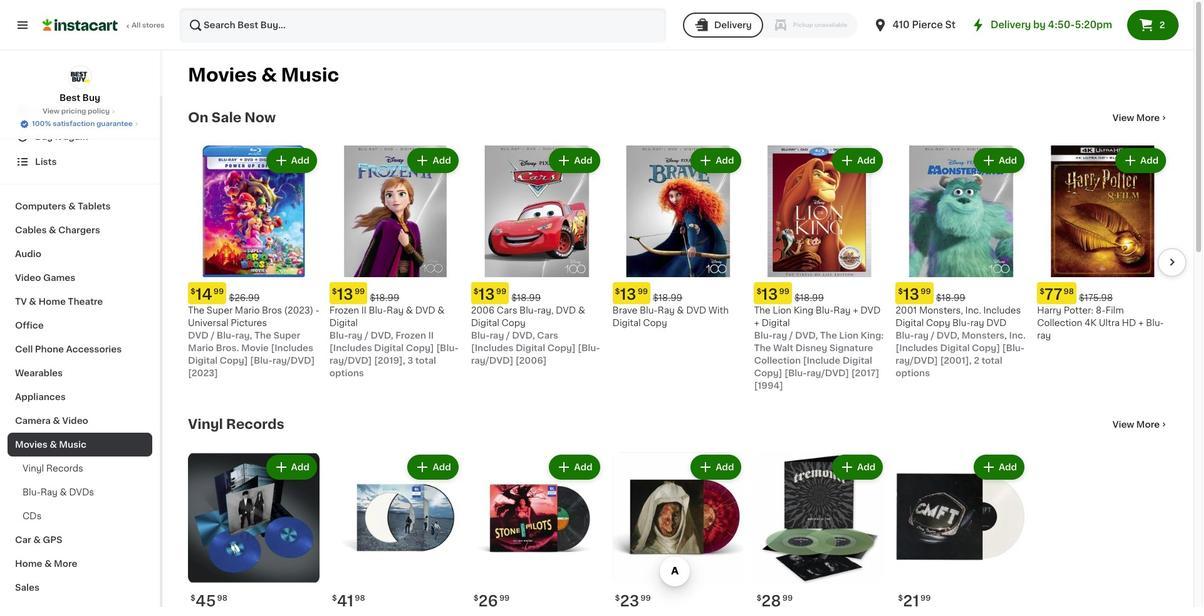 Task type: locate. For each thing, give the bounding box(es) containing it.
buy inside "link"
[[35, 132, 53, 141]]

4 $13.99 original price: $18.99 element from the left
[[755, 282, 886, 304]]

games
[[43, 273, 75, 282]]

cars right 2006
[[497, 306, 518, 315]]

[includes inside "the super mario bros (2023) - universal pictures dvd / blu-ray, the super mario bros. movie [includes digital copy] [blu-ray/dvd] [2023]"
[[271, 344, 314, 352]]

1 vertical spatial view more
[[1113, 420, 1161, 429]]

0 horizontal spatial frozen
[[330, 306, 359, 315]]

1 horizontal spatial 98
[[355, 594, 365, 602]]

/ inside frozen ii blu-ray & dvd & digital blu-ray / dvd, frozen ii [includes digital copy] [blu- ray/dvd] [2019], 3 total options
[[365, 331, 369, 340]]

the left king
[[755, 306, 771, 315]]

1 vertical spatial movies
[[15, 440, 48, 449]]

dvd left with
[[687, 306, 707, 315]]

item carousel region containing add
[[171, 447, 1169, 607]]

2 options from the left
[[896, 369, 931, 377]]

ray/dvd] left the [2006] on the left bottom of the page
[[471, 356, 514, 365]]

ray/dvd] left [2019],
[[330, 356, 372, 365]]

3 [includes from the left
[[471, 344, 514, 352]]

0 vertical spatial ray,
[[538, 306, 554, 315]]

total right '[2001],'
[[982, 356, 1003, 365]]

1 vertical spatial vinyl records link
[[8, 457, 152, 480]]

item carousel region
[[171, 140, 1187, 397], [171, 447, 1169, 607]]

shop
[[35, 107, 59, 116]]

1 horizontal spatial $ 13 99
[[899, 287, 932, 302]]

1 horizontal spatial mario
[[235, 306, 260, 315]]

1 horizontal spatial buy
[[83, 93, 100, 102]]

view
[[43, 108, 60, 115], [1113, 114, 1135, 122], [1113, 420, 1135, 429]]

& left dvds
[[60, 488, 67, 497]]

vinyl records link up dvds
[[8, 457, 152, 480]]

ray inside the $ 13 99 $18.99 the lion king blu-ray + dvd + digital blu-ray / dvd, the lion king: the walt disney signature collection [include digital copy] [blu-ray/dvd] [2017] [1994]
[[773, 331, 788, 340]]

copy inside 2001 monsters, inc. includes digital copy blu-ray dvd blu-ray / dvd, monsters, inc. [includes digital copy] [blu- ray/dvd] [2001], 2 total options
[[927, 318, 951, 327]]

audio link
[[8, 242, 152, 266]]

walt
[[774, 344, 794, 352]]

copy] inside the $ 13 99 $18.99 2006 cars blu-ray, dvd & digital copy blu-ray / dvd, cars [includes digital copy] [blu- ray/dvd] [2006]
[[548, 344, 576, 352]]

movies down camera
[[15, 440, 48, 449]]

movies & music up 'now'
[[188, 66, 339, 84]]

buy
[[83, 93, 100, 102], [35, 132, 53, 141]]

delivery by 4:50-5:20pm link
[[971, 18, 1113, 33]]

& right 'car'
[[33, 536, 41, 544]]

lion left king
[[773, 306, 792, 315]]

1 vertical spatial item carousel region
[[171, 447, 1169, 607]]

$13.99 original price: $18.99 element up frozen ii blu-ray & dvd & digital blu-ray / dvd, frozen ii [includes digital copy] [blu- ray/dvd] [2019], 3 total options
[[330, 282, 461, 304]]

0 vertical spatial monsters,
[[920, 306, 964, 315]]

video down audio on the top of page
[[15, 273, 41, 282]]

view more
[[1113, 114, 1161, 122], [1113, 420, 1161, 429]]

1 horizontal spatial lion
[[840, 331, 859, 340]]

1 vertical spatial ray,
[[235, 331, 252, 340]]

shop link
[[8, 99, 152, 124]]

1 horizontal spatial records
[[226, 418, 285, 431]]

dvd, inside the $ 13 99 $18.99 2006 cars blu-ray, dvd & digital copy blu-ray / dvd, cars [includes digital copy] [blu- ray/dvd] [2006]
[[512, 331, 535, 340]]

buy down 100%
[[35, 132, 53, 141]]

ray, up the [2006] on the left bottom of the page
[[538, 306, 554, 315]]

lists
[[35, 157, 57, 166]]

1 item carousel region from the top
[[171, 140, 1187, 397]]

delivery inside button
[[715, 21, 752, 29]]

5 $18.99 from the left
[[937, 293, 966, 302]]

0 horizontal spatial $ 13 99
[[332, 287, 365, 302]]

copy]
[[406, 344, 434, 352], [548, 344, 576, 352], [973, 344, 1001, 352], [220, 356, 248, 365], [755, 369, 783, 377]]

1 horizontal spatial options
[[896, 369, 931, 377]]

0 vertical spatial inc.
[[966, 306, 982, 315]]

digital inside '$ 13 99 $18.99 brave blu-ray & dvd with digital copy'
[[613, 318, 641, 327]]

$18.99 for $ 13 99 $18.99 the lion king blu-ray + dvd + digital blu-ray / dvd, the lion king: the walt disney signature collection [include digital copy] [blu-ray/dvd] [2017] [1994]
[[795, 293, 825, 302]]

1 horizontal spatial video
[[62, 416, 88, 425]]

more for vinyl records
[[1137, 420, 1161, 429]]

& down camera & video
[[50, 440, 57, 449]]

0 vertical spatial super
[[207, 306, 233, 315]]

vinyl records up blu-ray & dvds
[[23, 464, 83, 473]]

& inside '$ 13 99 $18.99 brave blu-ray & dvd with digital copy'
[[677, 306, 685, 315]]

100%
[[32, 120, 51, 127]]

& right tv
[[29, 297, 36, 306]]

0 vertical spatial frozen
[[330, 306, 359, 315]]

mario up pictures
[[235, 306, 260, 315]]

Search field
[[181, 9, 666, 41]]

1 view more from the top
[[1113, 114, 1161, 122]]

ray right the brave
[[658, 306, 675, 315]]

0 horizontal spatial +
[[755, 318, 760, 327]]

dvd inside "the super mario bros (2023) - universal pictures dvd / blu-ray, the super mario bros. movie [includes digital copy] [blu-ray/dvd] [2023]"
[[188, 331, 209, 340]]

1 view more link from the top
[[1113, 112, 1169, 124]]

0 vertical spatial 2
[[1160, 21, 1166, 29]]

copy inside the $ 13 99 $18.99 2006 cars blu-ray, dvd & digital copy blu-ray / dvd, cars [includes digital copy] [blu- ray/dvd] [2006]
[[502, 318, 526, 327]]

0 vertical spatial more
[[1137, 114, 1161, 122]]

/ inside "the super mario bros (2023) - universal pictures dvd / blu-ray, the super mario bros. movie [includes digital copy] [blu-ray/dvd] [2023]"
[[211, 331, 215, 340]]

2 $18.99 from the left
[[512, 293, 541, 302]]

2 13 from the left
[[479, 287, 495, 302]]

monsters, down includes
[[962, 331, 1008, 340]]

None search field
[[179, 8, 667, 43]]

1 horizontal spatial collection
[[1038, 318, 1083, 327]]

vinyl records
[[188, 418, 285, 431], [23, 464, 83, 473]]

ray up [2019],
[[387, 306, 404, 315]]

1 vertical spatial frozen
[[396, 331, 426, 340]]

(2023)
[[284, 306, 314, 315]]

0 horizontal spatial total
[[416, 356, 436, 365]]

product group containing 77
[[1038, 145, 1169, 342]]

dvd, inside frozen ii blu-ray & dvd & digital blu-ray / dvd, frozen ii [includes digital copy] [blu- ray/dvd] [2019], 3 total options
[[371, 331, 394, 340]]

2 dvd, from the left
[[512, 331, 535, 340]]

monsters, right 2001
[[920, 306, 964, 315]]

1 horizontal spatial ray,
[[538, 306, 554, 315]]

ray/dvd] down [include
[[807, 369, 850, 377]]

more for on sale now
[[1137, 114, 1161, 122]]

1 vertical spatial movies & music
[[15, 440, 86, 449]]

collection down harry
[[1038, 318, 1083, 327]]

1 vertical spatial view more link
[[1113, 418, 1169, 431]]

[2023]
[[188, 369, 218, 377]]

ray inside frozen ii blu-ray & dvd & digital blu-ray / dvd, frozen ii [includes digital copy] [blu- ray/dvd] [2019], 3 total options
[[387, 306, 404, 315]]

1 vertical spatial vinyl records
[[23, 464, 83, 473]]

1 vertical spatial inc.
[[1010, 331, 1026, 340]]

0 vertical spatial item carousel region
[[171, 140, 1187, 397]]

0 vertical spatial view more link
[[1113, 112, 1169, 124]]

0 horizontal spatial collection
[[755, 356, 801, 365]]

collection down walt
[[755, 356, 801, 365]]

1 horizontal spatial vinyl records link
[[188, 417, 285, 432]]

2 horizontal spatial 98
[[1065, 288, 1075, 295]]

super down the (2023)
[[274, 331, 300, 340]]

2 / from the left
[[365, 331, 369, 340]]

0 horizontal spatial options
[[330, 369, 364, 377]]

the up movie
[[255, 331, 272, 340]]

hd
[[1123, 318, 1137, 327]]

2 copy from the left
[[644, 318, 668, 327]]

$77.98 original price: $175.98 element
[[1038, 282, 1169, 304]]

2 [includes from the left
[[330, 344, 372, 352]]

office
[[15, 321, 44, 330]]

0 horizontal spatial vinyl records link
[[8, 457, 152, 480]]

ray
[[971, 318, 985, 327], [348, 331, 363, 340], [490, 331, 504, 340], [773, 331, 788, 340], [915, 331, 929, 340], [1038, 331, 1052, 340]]

the up universal
[[188, 306, 205, 315]]

2 total from the left
[[982, 356, 1003, 365]]

1 dvd, from the left
[[371, 331, 394, 340]]

blu- inside "the super mario bros (2023) - universal pictures dvd / blu-ray, the super mario bros. movie [includes digital copy] [blu-ray/dvd] [2023]"
[[217, 331, 235, 340]]

vinyl records link down [2023]
[[188, 417, 285, 432]]

1 horizontal spatial vinyl
[[188, 418, 223, 431]]

2001
[[896, 306, 918, 315]]

dvd up king:
[[861, 306, 881, 315]]

total right 3
[[416, 356, 436, 365]]

more
[[1137, 114, 1161, 122], [1137, 420, 1161, 429], [54, 559, 77, 568]]

$13.99 original price: $18.99 element for $ 13 99 $18.99 the lion king blu-ray + dvd + digital blu-ray / dvd, the lion king: the walt disney signature collection [include digital copy] [blu-ray/dvd] [2017] [1994]
[[755, 282, 886, 304]]

product group
[[188, 145, 320, 379], [330, 145, 461, 379], [471, 145, 603, 367], [613, 145, 745, 329], [755, 145, 886, 392], [896, 145, 1028, 379], [1038, 145, 1169, 342], [188, 452, 320, 607], [330, 452, 461, 607], [471, 452, 603, 607], [613, 452, 745, 607], [755, 452, 886, 607], [896, 452, 1028, 607]]

& left the brave
[[579, 306, 586, 315]]

1 vertical spatial more
[[1137, 420, 1161, 429]]

dvd inside 2001 monsters, inc. includes digital copy blu-ray dvd blu-ray / dvd, monsters, inc. [includes digital copy] [blu- ray/dvd] [2001], 2 total options
[[987, 318, 1007, 327]]

1 vertical spatial 2
[[975, 356, 980, 365]]

[blu-
[[437, 344, 459, 352], [578, 344, 601, 352], [1003, 344, 1025, 352], [250, 356, 273, 365], [785, 369, 807, 377]]

frozen
[[330, 306, 359, 315], [396, 331, 426, 340]]

ray/dvd] inside 2001 monsters, inc. includes digital copy blu-ray dvd blu-ray / dvd, monsters, inc. [includes digital copy] [blu- ray/dvd] [2001], 2 total options
[[896, 356, 939, 365]]

13 for the
[[762, 287, 779, 302]]

1 copy from the left
[[502, 318, 526, 327]]

$13.99 original price: $18.99 element up with
[[613, 282, 745, 304]]

cell phone accessories
[[15, 345, 122, 354]]

collection inside harry potter: 8-film collection 4k ultra hd + blu- ray
[[1038, 318, 1083, 327]]

blu- inside '$ 13 99 $18.99 brave blu-ray & dvd with digital copy'
[[640, 306, 658, 315]]

inc. left includes
[[966, 306, 982, 315]]

dvd left 2006
[[416, 306, 436, 315]]

universal
[[188, 318, 229, 327]]

13
[[337, 287, 354, 302], [479, 287, 495, 302], [620, 287, 637, 302], [762, 287, 779, 302], [904, 287, 920, 302]]

0 vertical spatial lion
[[773, 306, 792, 315]]

[2001],
[[941, 356, 972, 365]]

5 13 from the left
[[904, 287, 920, 302]]

0 horizontal spatial copy
[[502, 318, 526, 327]]

the up disney
[[821, 331, 838, 340]]

$18.99 inside '$ 13 99 $18.99 brave blu-ray & dvd with digital copy'
[[653, 293, 683, 302]]

[include
[[804, 356, 841, 365]]

buy it again link
[[8, 124, 152, 149]]

1 total from the left
[[416, 356, 436, 365]]

1 vertical spatial collection
[[755, 356, 801, 365]]

&
[[261, 66, 277, 84], [68, 202, 76, 211], [49, 226, 56, 235], [29, 297, 36, 306], [406, 306, 413, 315], [438, 306, 445, 315], [579, 306, 586, 315], [677, 306, 685, 315], [53, 416, 60, 425], [50, 440, 57, 449], [60, 488, 67, 497], [33, 536, 41, 544], [44, 559, 52, 568]]

1 [includes from the left
[[271, 344, 314, 352]]

0 vertical spatial mario
[[235, 306, 260, 315]]

cell
[[15, 345, 33, 354]]

records
[[226, 418, 285, 431], [46, 464, 83, 473]]

dvd,
[[371, 331, 394, 340], [512, 331, 535, 340], [796, 331, 819, 340], [937, 331, 960, 340]]

& right camera
[[53, 416, 60, 425]]

99
[[214, 288, 224, 295], [355, 288, 365, 295], [496, 288, 507, 295], [638, 288, 648, 295], [780, 288, 790, 295], [921, 288, 932, 295], [500, 594, 510, 602], [641, 594, 651, 602], [783, 594, 793, 602], [921, 594, 932, 602]]

ray/dvd]
[[273, 356, 315, 365], [330, 356, 372, 365], [471, 356, 514, 365], [896, 356, 939, 365], [807, 369, 850, 377]]

4 13 from the left
[[762, 287, 779, 302]]

13 inside the $ 13 99 $18.99 2006 cars blu-ray, dvd & digital copy blu-ray / dvd, cars [includes digital copy] [blu- ray/dvd] [2006]
[[479, 287, 495, 302]]

0 vertical spatial vinyl
[[188, 418, 223, 431]]

dvd inside the $ 13 99 $18.99 2006 cars blu-ray, dvd & digital copy blu-ray / dvd, cars [includes digital copy] [blu- ray/dvd] [2006]
[[556, 306, 576, 315]]

2 $13.99 original price: $18.99 element from the left
[[471, 282, 603, 304]]

1 vertical spatial lion
[[840, 331, 859, 340]]

home up sales
[[15, 559, 42, 568]]

vinyl records down [2023]
[[188, 418, 285, 431]]

[blu- inside "the super mario bros (2023) - universal pictures dvd / blu-ray, the super mario bros. movie [includes digital copy] [blu-ray/dvd] [2023]"
[[250, 356, 273, 365]]

appliances link
[[8, 385, 152, 409]]

& inside the $ 13 99 $18.99 2006 cars blu-ray, dvd & digital copy blu-ray / dvd, cars [includes digital copy] [blu- ray/dvd] [2006]
[[579, 306, 586, 315]]

the
[[188, 306, 205, 315], [755, 306, 771, 315], [255, 331, 272, 340], [821, 331, 838, 340], [755, 344, 772, 352]]

ray right king
[[834, 306, 851, 315]]

0 horizontal spatial delivery
[[715, 21, 752, 29]]

dvd down includes
[[987, 318, 1007, 327]]

2 inside button
[[1160, 21, 1166, 29]]

4 $18.99 from the left
[[795, 293, 825, 302]]

view pricing policy link
[[43, 107, 117, 117]]

view inside "link"
[[43, 108, 60, 115]]

0 horizontal spatial movies & music
[[15, 440, 86, 449]]

2 vertical spatial more
[[54, 559, 77, 568]]

signature
[[830, 344, 874, 352]]

frozen right -
[[330, 306, 359, 315]]

king:
[[861, 331, 885, 340]]

0 vertical spatial records
[[226, 418, 285, 431]]

delivery for delivery
[[715, 21, 752, 29]]

home down 'video games'
[[39, 297, 66, 306]]

1 $13.99 original price: $18.99 element from the left
[[330, 282, 461, 304]]

3 copy from the left
[[927, 318, 951, 327]]

dvd, up the [2006] on the left bottom of the page
[[512, 331, 535, 340]]

movies & music down camera & video
[[15, 440, 86, 449]]

1 horizontal spatial cars
[[537, 331, 559, 340]]

13 inside '$ 13 99 $18.99 brave blu-ray & dvd with digital copy'
[[620, 287, 637, 302]]

2 item carousel region from the top
[[171, 447, 1169, 607]]

2 view more from the top
[[1113, 420, 1161, 429]]

1 / from the left
[[211, 331, 215, 340]]

3 dvd, from the left
[[796, 331, 819, 340]]

blu-ray & dvds link
[[8, 480, 152, 504]]

[blu- inside the $ 13 99 $18.99 the lion king blu-ray + dvd + digital blu-ray / dvd, the lion king: the walt disney signature collection [include digital copy] [blu-ray/dvd] [2017] [1994]
[[785, 369, 807, 377]]

0 vertical spatial collection
[[1038, 318, 1083, 327]]

0 vertical spatial view more
[[1113, 114, 1161, 122]]

1 horizontal spatial total
[[982, 356, 1003, 365]]

1 vertical spatial ii
[[429, 331, 434, 340]]

wearables
[[15, 369, 63, 377]]

video up movies & music 'link' at the bottom of page
[[62, 416, 88, 425]]

lion
[[773, 306, 792, 315], [840, 331, 859, 340]]

3 13 from the left
[[620, 287, 637, 302]]

car & gps
[[15, 536, 62, 544]]

$18.99 for $ 13 99 $18.99 2006 cars blu-ray, dvd & digital copy blu-ray / dvd, cars [includes digital copy] [blu- ray/dvd] [2006]
[[512, 293, 541, 302]]

3 / from the left
[[507, 331, 510, 340]]

ray/dvd] left '[2001],'
[[896, 356, 939, 365]]

1 $18.99 from the left
[[370, 293, 400, 302]]

1 vertical spatial vinyl
[[23, 464, 44, 473]]

delivery for delivery by 4:50-5:20pm
[[991, 20, 1032, 29]]

cars up the [2006] on the left bottom of the page
[[537, 331, 559, 340]]

ray/dvd] down the (2023)
[[273, 356, 315, 365]]

2 horizontal spatial +
[[1139, 318, 1145, 327]]

1 horizontal spatial movies
[[188, 66, 257, 84]]

ray,
[[538, 306, 554, 315], [235, 331, 252, 340]]

tv
[[15, 297, 27, 306]]

0 horizontal spatial records
[[46, 464, 83, 473]]

1 horizontal spatial delivery
[[991, 20, 1032, 29]]

on
[[188, 111, 209, 124]]

buy up policy
[[83, 93, 100, 102]]

monsters,
[[920, 306, 964, 315], [962, 331, 1008, 340]]

tv & home theatre link
[[8, 290, 152, 314]]

collection
[[1038, 318, 1083, 327], [755, 356, 801, 365]]

cars
[[497, 306, 518, 315], [537, 331, 559, 340]]

inc. down includes
[[1010, 331, 1026, 340]]

[includes
[[271, 344, 314, 352], [330, 344, 372, 352], [471, 344, 514, 352], [896, 344, 939, 352]]

cables & chargers link
[[8, 218, 152, 242]]

dvd, up '[2001],'
[[937, 331, 960, 340]]

$13.99 original price: $18.99 element up includes
[[896, 282, 1028, 304]]

vinyl records link
[[188, 417, 285, 432], [8, 457, 152, 480]]

/ inside the $ 13 99 $18.99 2006 cars blu-ray, dvd & digital copy blu-ray / dvd, cars [includes digital copy] [blu- ray/dvd] [2006]
[[507, 331, 510, 340]]

0 vertical spatial ii
[[362, 306, 367, 315]]

1 vertical spatial super
[[274, 331, 300, 340]]

1 vertical spatial music
[[59, 440, 86, 449]]

copy inside '$ 13 99 $18.99 brave blu-ray & dvd with digital copy'
[[644, 318, 668, 327]]

dvd, up disney
[[796, 331, 819, 340]]

vinyl down [2023]
[[188, 418, 223, 431]]

& right cables
[[49, 226, 56, 235]]

5:20pm
[[1076, 20, 1113, 29]]

item carousel region containing 14
[[171, 140, 1187, 397]]

st
[[946, 20, 956, 29]]

1 horizontal spatial music
[[281, 66, 339, 84]]

view more for vinyl records
[[1113, 420, 1161, 429]]

$ inside $ 77 98
[[1040, 288, 1045, 295]]

1 horizontal spatial super
[[274, 331, 300, 340]]

vinyl
[[188, 418, 223, 431], [23, 464, 44, 473]]

5 / from the left
[[931, 331, 935, 340]]

[includes inside frozen ii blu-ray & dvd & digital blu-ray / dvd, frozen ii [includes digital copy] [blu- ray/dvd] [2019], 3 total options
[[330, 344, 372, 352]]

2 inside 2001 monsters, inc. includes digital copy blu-ray dvd blu-ray / dvd, monsters, inc. [includes digital copy] [blu- ray/dvd] [2001], 2 total options
[[975, 356, 980, 365]]

with
[[709, 306, 729, 315]]

$13.99 original price: $18.99 element
[[330, 282, 461, 304], [471, 282, 603, 304], [613, 282, 745, 304], [755, 282, 886, 304], [896, 282, 1028, 304]]

$14.99 original price: $26.99 element
[[188, 282, 320, 304]]

4 / from the left
[[790, 331, 794, 340]]

1 horizontal spatial 2
[[1160, 21, 1166, 29]]

410 pierce st
[[893, 20, 956, 29]]

$13.99 original price: $18.99 element for 2001 monsters, inc. includes digital copy blu-ray dvd blu-ray / dvd, monsters, inc. [includes digital copy] [blu- ray/dvd] [2001], 2 total options
[[896, 282, 1028, 304]]

13 inside the $ 13 99 $18.99 the lion king blu-ray + dvd + digital blu-ray / dvd, the lion king: the walt disney signature collection [include digital copy] [blu-ray/dvd] [2017] [1994]
[[762, 287, 779, 302]]

sales
[[15, 583, 40, 592]]

$13.99 original price: $18.99 element up king
[[755, 282, 886, 304]]

0 horizontal spatial buy
[[35, 132, 53, 141]]

98 inside $ 77 98
[[1065, 288, 1075, 295]]

dvd down universal
[[188, 331, 209, 340]]

more inside home & more link
[[54, 559, 77, 568]]

ray inside the $ 13 99 $18.99 2006 cars blu-ray, dvd & digital copy blu-ray / dvd, cars [includes digital copy] [blu- ray/dvd] [2006]
[[490, 331, 504, 340]]

5 $13.99 original price: $18.99 element from the left
[[896, 282, 1028, 304]]

vinyl records link for vinyl records view more link
[[188, 417, 285, 432]]

gps
[[43, 536, 62, 544]]

2 view more link from the top
[[1113, 418, 1169, 431]]

2 $ 13 99 from the left
[[899, 287, 932, 302]]

$18.99 inside the $ 13 99 $18.99 the lion king blu-ray + dvd + digital blu-ray / dvd, the lion king: the walt disney signature collection [include digital copy] [blu-ray/dvd] [2017] [1994]
[[795, 293, 825, 302]]

dvd, inside the $ 13 99 $18.99 the lion king blu-ray + dvd + digital blu-ray / dvd, the lion king: the walt disney signature collection [include digital copy] [blu-ray/dvd] [2017] [1994]
[[796, 331, 819, 340]]

view more for on sale now
[[1113, 114, 1161, 122]]

dvd, up [2019],
[[371, 331, 394, 340]]

0 horizontal spatial mario
[[188, 344, 214, 352]]

$13.99 original price: $18.99 element for $ 13 99 $18.99 2006 cars blu-ray, dvd & digital copy blu-ray / dvd, cars [includes digital copy] [blu- ray/dvd] [2006]
[[471, 282, 603, 304]]

$18.99
[[370, 293, 400, 302], [512, 293, 541, 302], [653, 293, 683, 302], [795, 293, 825, 302], [937, 293, 966, 302]]

1 vertical spatial mario
[[188, 344, 214, 352]]

[2006]
[[516, 356, 547, 365]]

1 vertical spatial buy
[[35, 132, 53, 141]]

0 vertical spatial movies
[[188, 66, 257, 84]]

[2019],
[[374, 356, 406, 365]]

1 horizontal spatial copy
[[644, 318, 668, 327]]

4 [includes from the left
[[896, 344, 939, 352]]

$13.99 original price: $18.99 element for frozen ii blu-ray & dvd & digital blu-ray / dvd, frozen ii [includes digital copy] [blu- ray/dvd] [2019], 3 total options
[[330, 282, 461, 304]]

dvd inside the $ 13 99 $18.99 the lion king blu-ray + dvd + digital blu-ray / dvd, the lion king: the walt disney signature collection [include digital copy] [blu-ray/dvd] [2017] [1994]
[[861, 306, 881, 315]]

dvd
[[416, 306, 436, 315], [556, 306, 576, 315], [687, 306, 707, 315], [861, 306, 881, 315], [987, 318, 1007, 327], [188, 331, 209, 340]]

+ inside harry potter: 8-film collection 4k ultra hd + blu- ray
[[1139, 318, 1145, 327]]

dvd left the brave
[[556, 306, 576, 315]]

$18.99 inside the $ 13 99 $18.99 2006 cars blu-ray, dvd & digital copy blu-ray / dvd, cars [includes digital copy] [blu- ray/dvd] [2006]
[[512, 293, 541, 302]]

1 vertical spatial home
[[15, 559, 42, 568]]

100% satisfaction guarantee
[[32, 120, 133, 127]]

0 vertical spatial home
[[39, 297, 66, 306]]

tablets
[[78, 202, 111, 211]]

0 horizontal spatial ii
[[362, 306, 367, 315]]

0 vertical spatial cars
[[497, 306, 518, 315]]

4 dvd, from the left
[[937, 331, 960, 340]]

$ inside $ 14 99
[[191, 288, 196, 295]]

frozen up 3
[[396, 331, 426, 340]]

movies up sale
[[188, 66, 257, 84]]

super up universal
[[207, 306, 233, 315]]

1 options from the left
[[330, 369, 364, 377]]

total inside frozen ii blu-ray & dvd & digital blu-ray / dvd, frozen ii [includes digital copy] [blu- ray/dvd] [2019], 3 total options
[[416, 356, 436, 365]]

410
[[893, 20, 910, 29]]

3 $18.99 from the left
[[653, 293, 683, 302]]

lion up signature
[[840, 331, 859, 340]]

+
[[854, 306, 859, 315], [755, 318, 760, 327], [1139, 318, 1145, 327]]

[blu- inside the $ 13 99 $18.99 2006 cars blu-ray, dvd & digital copy blu-ray / dvd, cars [includes digital copy] [blu- ray/dvd] [2006]
[[578, 344, 601, 352]]

mario up [2023]
[[188, 344, 214, 352]]

all stores link
[[43, 8, 166, 43]]

1 $ 13 99 from the left
[[332, 287, 365, 302]]

1 horizontal spatial vinyl records
[[188, 418, 285, 431]]

0 vertical spatial vinyl records
[[188, 418, 285, 431]]

$ 13 99
[[332, 287, 365, 302], [899, 287, 932, 302]]

theatre
[[68, 297, 103, 306]]

ray, down pictures
[[235, 331, 252, 340]]

vinyl up blu-ray & dvds
[[23, 464, 44, 473]]

now
[[245, 111, 276, 124]]

2 button
[[1128, 10, 1180, 40]]

0 vertical spatial vinyl records link
[[188, 417, 285, 432]]

0 horizontal spatial 2
[[975, 356, 980, 365]]

& left with
[[677, 306, 685, 315]]

0 horizontal spatial cars
[[497, 306, 518, 315]]

& inside 'link'
[[53, 416, 60, 425]]

dvd inside '$ 13 99 $18.99 brave blu-ray & dvd with digital copy'
[[687, 306, 707, 315]]

$13.99 original price: $18.99 element up 2006
[[471, 282, 603, 304]]

0 horizontal spatial movies
[[15, 440, 48, 449]]

0 horizontal spatial ray,
[[235, 331, 252, 340]]

1 horizontal spatial movies & music
[[188, 66, 339, 84]]

stores
[[142, 22, 165, 29]]



Task type: vqa. For each thing, say whether or not it's contained in the screenshot.
second 25 from the top
no



Task type: describe. For each thing, give the bounding box(es) containing it.
3
[[408, 356, 413, 365]]

copy] inside 2001 monsters, inc. includes digital copy blu-ray dvd blu-ray / dvd, monsters, inc. [includes digital copy] [blu- ray/dvd] [2001], 2 total options
[[973, 344, 1001, 352]]

computers
[[15, 202, 66, 211]]

dvd for $ 13 99 $18.99 brave blu-ray & dvd with digital copy
[[687, 306, 707, 315]]

bros
[[262, 306, 282, 315]]

king
[[794, 306, 814, 315]]

best buy logo image
[[68, 65, 92, 89]]

& inside 'link'
[[50, 440, 57, 449]]

14
[[196, 287, 212, 302]]

ray inside frozen ii blu-ray & dvd & digital blu-ray / dvd, frozen ii [includes digital copy] [blu- ray/dvd] [2019], 3 total options
[[348, 331, 363, 340]]

ray/dvd] inside frozen ii blu-ray & dvd & digital blu-ray / dvd, frozen ii [includes digital copy] [blu- ray/dvd] [2019], 3 total options
[[330, 356, 372, 365]]

99 inside $ 14 99
[[214, 288, 224, 295]]

best buy
[[60, 93, 100, 102]]

4:50-
[[1049, 20, 1076, 29]]

movies & music link
[[8, 433, 152, 457]]

dvd for the super mario bros (2023) - universal pictures dvd / blu-ray, the super mario bros. movie [includes digital copy] [blu-ray/dvd] [2023]
[[188, 331, 209, 340]]

instacart logo image
[[43, 18, 118, 33]]

copy] inside frozen ii blu-ray & dvd & digital blu-ray / dvd, frozen ii [includes digital copy] [blu- ray/dvd] [2019], 3 total options
[[406, 344, 434, 352]]

blu- inside harry potter: 8-film collection 4k ultra hd + blu- ray
[[1147, 318, 1165, 327]]

dvd inside frozen ii blu-ray & dvd & digital blu-ray / dvd, frozen ii [includes digital copy] [blu- ray/dvd] [2019], 3 total options
[[416, 306, 436, 315]]

product group containing 14
[[188, 145, 320, 379]]

home & more
[[15, 559, 77, 568]]

video games
[[15, 273, 75, 282]]

/ inside the $ 13 99 $18.99 the lion king blu-ray + dvd + digital blu-ray / dvd, the lion king: the walt disney signature collection [include digital copy] [blu-ray/dvd] [2017] [1994]
[[790, 331, 794, 340]]

view more link for vinyl records
[[1113, 418, 1169, 431]]

$ 13 99 for 2001
[[899, 287, 932, 302]]

dvd for $ 13 99 $18.99 2006 cars blu-ray, dvd & digital copy blu-ray / dvd, cars [includes digital copy] [blu- ray/dvd] [2006]
[[556, 306, 576, 315]]

1 vertical spatial monsters,
[[962, 331, 1008, 340]]

camera
[[15, 416, 51, 425]]

frozen ii blu-ray & dvd & digital blu-ray / dvd, frozen ii [includes digital copy] [blu- ray/dvd] [2019], 3 total options
[[330, 306, 459, 377]]

99 inside '$ 13 99 $18.99 brave blu-ray & dvd with digital copy'
[[638, 288, 648, 295]]

view more link for on sale now
[[1113, 112, 1169, 124]]

& up 3
[[406, 306, 413, 315]]

includes
[[984, 306, 1022, 315]]

[2017]
[[852, 369, 880, 377]]

$ 13 99 $18.99 brave blu-ray & dvd with digital copy
[[613, 287, 729, 327]]

3 $13.99 original price: $18.99 element from the left
[[613, 282, 745, 304]]

copy] inside "the super mario bros (2023) - universal pictures dvd / blu-ray, the super mario bros. movie [includes digital copy] [blu-ray/dvd] [2023]"
[[220, 356, 248, 365]]

dvd for 2001 monsters, inc. includes digital copy blu-ray dvd blu-ray / dvd, monsters, inc. [includes digital copy] [blu- ray/dvd] [2001], 2 total options
[[987, 318, 1007, 327]]

& down gps
[[44, 559, 52, 568]]

pricing
[[61, 108, 86, 115]]

again
[[63, 132, 88, 141]]

$ 13 99 for frozen
[[332, 287, 365, 302]]

video games link
[[8, 266, 152, 290]]

99 inside the $ 13 99 $18.99 the lion king blu-ray + dvd + digital blu-ray / dvd, the lion king: the walt disney signature collection [include digital copy] [blu-ray/dvd] [2017] [1994]
[[780, 288, 790, 295]]

camera & video
[[15, 416, 88, 425]]

0 vertical spatial movies & music
[[188, 66, 339, 84]]

[blu- inside frozen ii blu-ray & dvd & digital blu-ray / dvd, frozen ii [includes digital copy] [blu- ray/dvd] [2019], 3 total options
[[437, 344, 459, 352]]

0 horizontal spatial inc.
[[966, 306, 982, 315]]

sales link
[[8, 576, 152, 599]]

$175.98
[[1080, 293, 1114, 302]]

collection inside the $ 13 99 $18.99 the lion king blu-ray + dvd + digital blu-ray / dvd, the lion king: the walt disney signature collection [include digital copy] [blu-ray/dvd] [2017] [1994]
[[755, 356, 801, 365]]

home inside tv & home theatre link
[[39, 297, 66, 306]]

410 pierce st button
[[873, 8, 956, 43]]

13 for 2006
[[479, 287, 495, 302]]

view pricing policy
[[43, 108, 110, 115]]

buy it again
[[35, 132, 88, 141]]

1 horizontal spatial ii
[[429, 331, 434, 340]]

$ inside the $ 13 99 $18.99 2006 cars blu-ray, dvd & digital copy blu-ray / dvd, cars [includes digital copy] [blu- ray/dvd] [2006]
[[474, 288, 479, 295]]

& left 2006
[[438, 306, 445, 315]]

movies & music inside 'link'
[[15, 440, 86, 449]]

home & more link
[[8, 552, 152, 576]]

$ 13 99 $18.99 2006 cars blu-ray, dvd & digital copy blu-ray / dvd, cars [includes digital copy] [blu- ray/dvd] [2006]
[[471, 287, 601, 365]]

movie
[[241, 344, 269, 352]]

delivery by 4:50-5:20pm
[[991, 20, 1113, 29]]

the left walt
[[755, 344, 772, 352]]

cables & chargers
[[15, 226, 100, 235]]

0 vertical spatial music
[[281, 66, 339, 84]]

[blu- inside 2001 monsters, inc. includes digital copy blu-ray dvd blu-ray / dvd, monsters, inc. [includes digital copy] [blu- ray/dvd] [2001], 2 total options
[[1003, 344, 1025, 352]]

1 vertical spatial records
[[46, 464, 83, 473]]

-
[[316, 306, 320, 315]]

movies inside 'link'
[[15, 440, 48, 449]]

music inside 'link'
[[59, 440, 86, 449]]

view for vinyl records
[[1113, 420, 1135, 429]]

ray inside harry potter: 8-film collection 4k ultra hd + blu- ray
[[1038, 331, 1052, 340]]

1 13 from the left
[[337, 287, 354, 302]]

best
[[60, 93, 80, 102]]

dvds
[[69, 488, 94, 497]]

ray/dvd] inside "the super mario bros (2023) - universal pictures dvd / blu-ray, the super mario bros. movie [includes digital copy] [blu-ray/dvd] [2023]"
[[273, 356, 315, 365]]

2006
[[471, 306, 495, 315]]

cell phone accessories link
[[8, 337, 152, 361]]

item carousel region for on sale now
[[171, 140, 1187, 397]]

the super mario bros (2023) - universal pictures dvd / blu-ray, the super mario bros. movie [includes digital copy] [blu-ray/dvd] [2023]
[[188, 306, 320, 377]]

audio
[[15, 250, 41, 258]]

computers & tablets link
[[8, 194, 152, 218]]

1 horizontal spatial inc.
[[1010, 331, 1026, 340]]

1 horizontal spatial frozen
[[396, 331, 426, 340]]

$26.99
[[229, 293, 260, 302]]

$18.99 for $ 13 99 $18.99 brave blu-ray & dvd with digital copy
[[653, 293, 683, 302]]

/ inside 2001 monsters, inc. includes digital copy blu-ray dvd blu-ray / dvd, monsters, inc. [includes digital copy] [blu- ray/dvd] [2001], 2 total options
[[931, 331, 935, 340]]

ray/dvd] inside the $ 13 99 $18.99 2006 cars blu-ray, dvd & digital copy blu-ray / dvd, cars [includes digital copy] [blu- ray/dvd] [2006]
[[471, 356, 514, 365]]

copy for $ 13 99 $18.99 brave blu-ray & dvd with digital copy
[[644, 318, 668, 327]]

0 horizontal spatial lion
[[773, 306, 792, 315]]

0 horizontal spatial video
[[15, 273, 41, 282]]

on sale now link
[[188, 110, 276, 125]]

all
[[132, 22, 141, 29]]

[includes inside 2001 monsters, inc. includes digital copy blu-ray dvd blu-ray / dvd, monsters, inc. [includes digital copy] [blu- ray/dvd] [2001], 2 total options
[[896, 344, 939, 352]]

bros.
[[216, 344, 239, 352]]

sale
[[212, 111, 242, 124]]

view for on sale now
[[1113, 114, 1135, 122]]

appliances
[[15, 393, 66, 401]]

& left tablets
[[68, 202, 76, 211]]

8-
[[1097, 306, 1106, 315]]

ray, inside "the super mario bros (2023) - universal pictures dvd / blu-ray, the super mario bros. movie [includes digital copy] [blu-ray/dvd] [2023]"
[[235, 331, 252, 340]]

item carousel region for vinyl records
[[171, 447, 1169, 607]]

potter:
[[1065, 306, 1094, 315]]

[1994]
[[755, 381, 784, 390]]

car
[[15, 536, 31, 544]]

video inside 'link'
[[62, 416, 88, 425]]

car & gps link
[[8, 528, 152, 552]]

options inside 2001 monsters, inc. includes digital copy blu-ray dvd blu-ray / dvd, monsters, inc. [includes digital copy] [blu- ray/dvd] [2001], 2 total options
[[896, 369, 931, 377]]

2001 monsters, inc. includes digital copy blu-ray dvd blu-ray / dvd, monsters, inc. [includes digital copy] [blu- ray/dvd] [2001], 2 total options
[[896, 306, 1026, 377]]

wearables link
[[8, 361, 152, 385]]

copy for $ 13 99 $18.99 2006 cars blu-ray, dvd & digital copy blu-ray / dvd, cars [includes digital copy] [blu- ray/dvd] [2006]
[[502, 318, 526, 327]]

by
[[1034, 20, 1047, 29]]

satisfaction
[[53, 120, 95, 127]]

pierce
[[913, 20, 944, 29]]

ultra
[[1100, 318, 1121, 327]]

0 horizontal spatial 98
[[217, 594, 228, 602]]

ray inside the $ 13 99 $18.99 the lion king blu-ray + dvd + digital blu-ray / dvd, the lion king: the walt disney signature collection [include digital copy] [blu-ray/dvd] [2017] [1994]
[[834, 306, 851, 315]]

it
[[55, 132, 61, 141]]

100% satisfaction guarantee button
[[19, 117, 140, 129]]

total inside 2001 monsters, inc. includes digital copy blu-ray dvd blu-ray / dvd, monsters, inc. [includes digital copy] [blu- ray/dvd] [2001], 2 total options
[[982, 356, 1003, 365]]

& up 'now'
[[261, 66, 277, 84]]

policy
[[88, 108, 110, 115]]

copy] inside the $ 13 99 $18.99 the lion king blu-ray + dvd + digital blu-ray / dvd, the lion king: the walt disney signature collection [include digital copy] [blu-ray/dvd] [2017] [1994]
[[755, 369, 783, 377]]

vinyl records link for blu-ray & dvds link at the bottom of page
[[8, 457, 152, 480]]

ray, inside the $ 13 99 $18.99 2006 cars blu-ray, dvd & digital copy blu-ray / dvd, cars [includes digital copy] [blu- ray/dvd] [2006]
[[538, 306, 554, 315]]

cds
[[23, 512, 42, 520]]

99 inside the $ 13 99 $18.99 2006 cars blu-ray, dvd & digital copy blu-ray / dvd, cars [includes digital copy] [blu- ray/dvd] [2006]
[[496, 288, 507, 295]]

$ inside '$ 13 99 $18.99 brave blu-ray & dvd with digital copy'
[[616, 288, 620, 295]]

tv & home theatre
[[15, 297, 103, 306]]

accessories
[[66, 345, 122, 354]]

service type group
[[683, 13, 858, 38]]

0 horizontal spatial vinyl
[[23, 464, 44, 473]]

$ inside the $ 13 99 $18.99 the lion king blu-ray + dvd + digital blu-ray / dvd, the lion king: the walt disney signature collection [include digital copy] [blu-ray/dvd] [2017] [1994]
[[757, 288, 762, 295]]

[includes inside the $ 13 99 $18.99 2006 cars blu-ray, dvd & digital copy blu-ray / dvd, cars [includes digital copy] [blu- ray/dvd] [2006]
[[471, 344, 514, 352]]

best buy link
[[60, 65, 100, 104]]

ray/dvd] inside the $ 13 99 $18.99 the lion king blu-ray + dvd + digital blu-ray / dvd, the lion king: the walt disney signature collection [include digital copy] [blu-ray/dvd] [2017] [1994]
[[807, 369, 850, 377]]

0 horizontal spatial super
[[207, 306, 233, 315]]

ray up cds
[[41, 488, 58, 497]]

ray inside '$ 13 99 $18.99 brave blu-ray & dvd with digital copy'
[[658, 306, 675, 315]]

13 for brave
[[620, 287, 637, 302]]

options inside frozen ii blu-ray & dvd & digital blu-ray / dvd, frozen ii [includes digital copy] [blu- ray/dvd] [2019], 3 total options
[[330, 369, 364, 377]]

4k
[[1085, 318, 1098, 327]]

chargers
[[58, 226, 100, 235]]

0 vertical spatial buy
[[83, 93, 100, 102]]

film
[[1106, 306, 1125, 315]]

1 horizontal spatial +
[[854, 306, 859, 315]]

phone
[[35, 345, 64, 354]]

dvd, inside 2001 monsters, inc. includes digital copy blu-ray dvd blu-ray / dvd, monsters, inc. [includes digital copy] [blu- ray/dvd] [2001], 2 total options
[[937, 331, 960, 340]]

brave
[[613, 306, 638, 315]]

digital inside "the super mario bros (2023) - universal pictures dvd / blu-ray, the super mario bros. movie [includes digital copy] [blu-ray/dvd] [2023]"
[[188, 356, 218, 365]]

home inside home & more link
[[15, 559, 42, 568]]

blu-ray & dvds
[[23, 488, 94, 497]]



